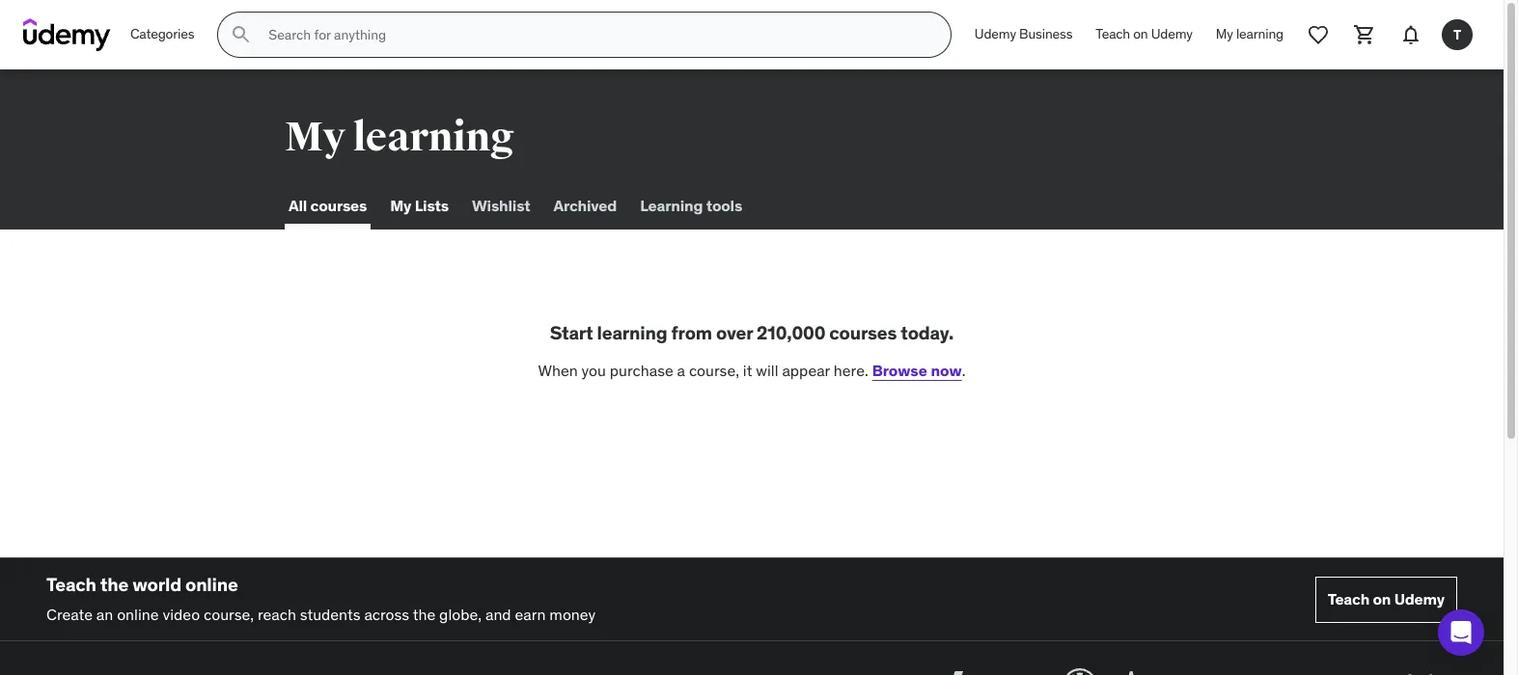 Task type: vqa. For each thing, say whether or not it's contained in the screenshot.
Teach
yes



Task type: describe. For each thing, give the bounding box(es) containing it.
udemy inside "udemy business" link
[[975, 25, 1016, 43]]

learning tools
[[640, 196, 742, 216]]

start learning from over 210,000 courses today.
[[550, 321, 954, 345]]

archived link
[[550, 183, 621, 230]]

it
[[743, 361, 752, 380]]

2 horizontal spatial learning
[[1236, 25, 1284, 43]]

shopping cart with 0 items image
[[1353, 23, 1376, 46]]

1 horizontal spatial online
[[185, 573, 238, 596]]

all courses link
[[285, 183, 371, 230]]

lists
[[415, 196, 449, 216]]

tools
[[706, 196, 742, 216]]

all
[[289, 196, 307, 216]]

1 horizontal spatial course,
[[689, 361, 739, 380]]

1 vertical spatial teach on udemy link
[[1315, 577, 1457, 623]]

1 horizontal spatial the
[[413, 605, 436, 624]]

wishlist image
[[1307, 23, 1330, 46]]

will
[[756, 361, 778, 380]]

210,000
[[757, 321, 825, 345]]

my lists
[[390, 196, 449, 216]]

a
[[677, 361, 685, 380]]

my for the my lists 'link'
[[390, 196, 411, 216]]

udemy for bottom "teach on udemy" link
[[1394, 590, 1445, 609]]

learning tools link
[[636, 183, 746, 230]]

0 vertical spatial teach on udemy link
[[1084, 12, 1204, 58]]

1 vertical spatial courses
[[829, 321, 897, 345]]

teach inside teach the world online create an online video course, reach students across the globe, and earn money
[[46, 573, 96, 596]]

learning
[[640, 196, 703, 216]]

wishlist link
[[468, 183, 534, 230]]

udemy image
[[23, 18, 111, 51]]

submit search image
[[230, 23, 253, 46]]

when you purchase a course, it will appear here. browse now .
[[538, 361, 966, 380]]

my for my learning link
[[1216, 25, 1233, 43]]

0 vertical spatial the
[[100, 573, 129, 596]]

now
[[931, 361, 962, 380]]

t link
[[1434, 12, 1481, 58]]

udemy business
[[975, 25, 1073, 43]]

volkswagen image
[[1059, 665, 1101, 676]]

you
[[582, 361, 606, 380]]

browse now link
[[872, 361, 962, 380]]

1 horizontal spatial learning
[[597, 321, 667, 345]]

eventbrite image
[[1346, 665, 1457, 676]]

my learning inside my learning link
[[1216, 25, 1284, 43]]



Task type: locate. For each thing, give the bounding box(es) containing it.
learning up purchase
[[597, 321, 667, 345]]

1 vertical spatial teach on udemy
[[1328, 590, 1445, 609]]

on
[[1133, 25, 1148, 43], [1373, 590, 1391, 609]]

teach for bottom "teach on udemy" link
[[1328, 590, 1370, 609]]

0 horizontal spatial course,
[[204, 605, 254, 624]]

0 vertical spatial my learning
[[1216, 25, 1284, 43]]

the
[[100, 573, 129, 596], [413, 605, 436, 624]]

over
[[716, 321, 753, 345]]

courses right all
[[310, 196, 367, 216]]

1 vertical spatial the
[[413, 605, 436, 624]]

0 horizontal spatial teach on udemy
[[1096, 25, 1193, 43]]

0 vertical spatial courses
[[310, 196, 367, 216]]

my
[[1216, 25, 1233, 43], [285, 113, 345, 162], [390, 196, 411, 216]]

courses
[[310, 196, 367, 216], [829, 321, 897, 345]]

learning left wishlist image
[[1236, 25, 1284, 43]]

teach up create
[[46, 573, 96, 596]]

categories
[[130, 25, 194, 43]]

purchase
[[610, 361, 673, 380]]

wishlist
[[472, 196, 530, 216]]

1 horizontal spatial courses
[[829, 321, 897, 345]]

1 vertical spatial my learning
[[285, 113, 514, 162]]

my learning link
[[1204, 12, 1295, 58]]

teach the world online create an online video course, reach students across the globe, and earn money
[[46, 573, 596, 624]]

course, right video
[[204, 605, 254, 624]]

on right business
[[1133, 25, 1148, 43]]

t
[[1453, 26, 1461, 43]]

teach on udemy for top "teach on udemy" link
[[1096, 25, 1193, 43]]

all courses
[[289, 196, 367, 216]]

appear
[[782, 361, 830, 380]]

on up eventbrite image
[[1373, 590, 1391, 609]]

udemy left my learning link
[[1151, 25, 1193, 43]]

here.
[[834, 361, 868, 380]]

0 vertical spatial online
[[185, 573, 238, 596]]

teach for top "teach on udemy" link
[[1096, 25, 1130, 43]]

0 horizontal spatial teach
[[46, 573, 96, 596]]

0 horizontal spatial udemy
[[975, 25, 1016, 43]]

udemy business link
[[963, 12, 1084, 58]]

2 horizontal spatial teach
[[1328, 590, 1370, 609]]

and
[[485, 605, 511, 624]]

on for top "teach on udemy" link
[[1133, 25, 1148, 43]]

0 vertical spatial teach on udemy
[[1096, 25, 1193, 43]]

1 horizontal spatial on
[[1373, 590, 1391, 609]]

2 horizontal spatial my
[[1216, 25, 1233, 43]]

teach on udemy link
[[1084, 12, 1204, 58], [1315, 577, 1457, 623]]

earn
[[515, 605, 546, 624]]

today.
[[901, 321, 954, 345]]

2 horizontal spatial udemy
[[1394, 590, 1445, 609]]

my learning
[[1216, 25, 1284, 43], [285, 113, 514, 162]]

.
[[962, 361, 966, 380]]

the left globe,
[[413, 605, 436, 624]]

my lists link
[[386, 183, 453, 230]]

1 vertical spatial on
[[1373, 590, 1391, 609]]

0 horizontal spatial teach on udemy link
[[1084, 12, 1204, 58]]

notifications image
[[1399, 23, 1423, 46]]

box image
[[1124, 665, 1189, 676]]

money
[[549, 605, 596, 624]]

my learning up my lists
[[285, 113, 514, 162]]

0 horizontal spatial my learning
[[285, 113, 514, 162]]

1 vertical spatial learning
[[353, 113, 514, 162]]

teach up eventbrite image
[[1328, 590, 1370, 609]]

from
[[671, 321, 712, 345]]

teach on udemy
[[1096, 25, 1193, 43], [1328, 590, 1445, 609]]

1 horizontal spatial my
[[390, 196, 411, 216]]

nasdaq image
[[925, 665, 1036, 676]]

browse
[[872, 361, 927, 380]]

teach on udemy for bottom "teach on udemy" link
[[1328, 590, 1445, 609]]

my left wishlist image
[[1216, 25, 1233, 43]]

my learning left wishlist image
[[1216, 25, 1284, 43]]

world
[[132, 573, 181, 596]]

course, right a
[[689, 361, 739, 380]]

0 horizontal spatial on
[[1133, 25, 1148, 43]]

udemy left business
[[975, 25, 1016, 43]]

start
[[550, 321, 593, 345]]

0 horizontal spatial courses
[[310, 196, 367, 216]]

1 horizontal spatial my learning
[[1216, 25, 1284, 43]]

1 horizontal spatial teach on udemy
[[1328, 590, 1445, 609]]

online
[[185, 573, 238, 596], [117, 605, 159, 624]]

when
[[538, 361, 578, 380]]

online right an
[[117, 605, 159, 624]]

across
[[364, 605, 409, 624]]

archived
[[553, 196, 617, 216]]

1 horizontal spatial teach
[[1096, 25, 1130, 43]]

udemy up eventbrite image
[[1394, 590, 1445, 609]]

0 vertical spatial my
[[1216, 25, 1233, 43]]

on for bottom "teach on udemy" link
[[1373, 590, 1391, 609]]

online up video
[[185, 573, 238, 596]]

courses up here.
[[829, 321, 897, 345]]

video
[[163, 605, 200, 624]]

0 horizontal spatial learning
[[353, 113, 514, 162]]

1 vertical spatial my
[[285, 113, 345, 162]]

categories button
[[119, 12, 206, 58]]

learning
[[1236, 25, 1284, 43], [353, 113, 514, 162], [597, 321, 667, 345]]

udemy
[[975, 25, 1016, 43], [1151, 25, 1193, 43], [1394, 590, 1445, 609]]

learning up lists
[[353, 113, 514, 162]]

course, inside teach the world online create an online video course, reach students across the globe, and earn money
[[204, 605, 254, 624]]

the up an
[[100, 573, 129, 596]]

1 vertical spatial online
[[117, 605, 159, 624]]

1 horizontal spatial udemy
[[1151, 25, 1193, 43]]

2 vertical spatial my
[[390, 196, 411, 216]]

teach right business
[[1096, 25, 1130, 43]]

0 vertical spatial course,
[[689, 361, 739, 380]]

course,
[[689, 361, 739, 380], [204, 605, 254, 624]]

0 horizontal spatial my
[[285, 113, 345, 162]]

1 horizontal spatial teach on udemy link
[[1315, 577, 1457, 623]]

0 horizontal spatial online
[[117, 605, 159, 624]]

udemy for top "teach on udemy" link
[[1151, 25, 1193, 43]]

my inside 'link'
[[390, 196, 411, 216]]

my up all courses
[[285, 113, 345, 162]]

create
[[46, 605, 93, 624]]

0 horizontal spatial the
[[100, 573, 129, 596]]

an
[[96, 605, 113, 624]]

business
[[1019, 25, 1073, 43]]

teach
[[1096, 25, 1130, 43], [46, 573, 96, 596], [1328, 590, 1370, 609]]

1 vertical spatial course,
[[204, 605, 254, 624]]

globe,
[[439, 605, 482, 624]]

my left lists
[[390, 196, 411, 216]]

Search for anything text field
[[265, 18, 927, 51]]

reach
[[258, 605, 296, 624]]

students
[[300, 605, 361, 624]]

0 vertical spatial learning
[[1236, 25, 1284, 43]]

0 vertical spatial on
[[1133, 25, 1148, 43]]

2 vertical spatial learning
[[597, 321, 667, 345]]



